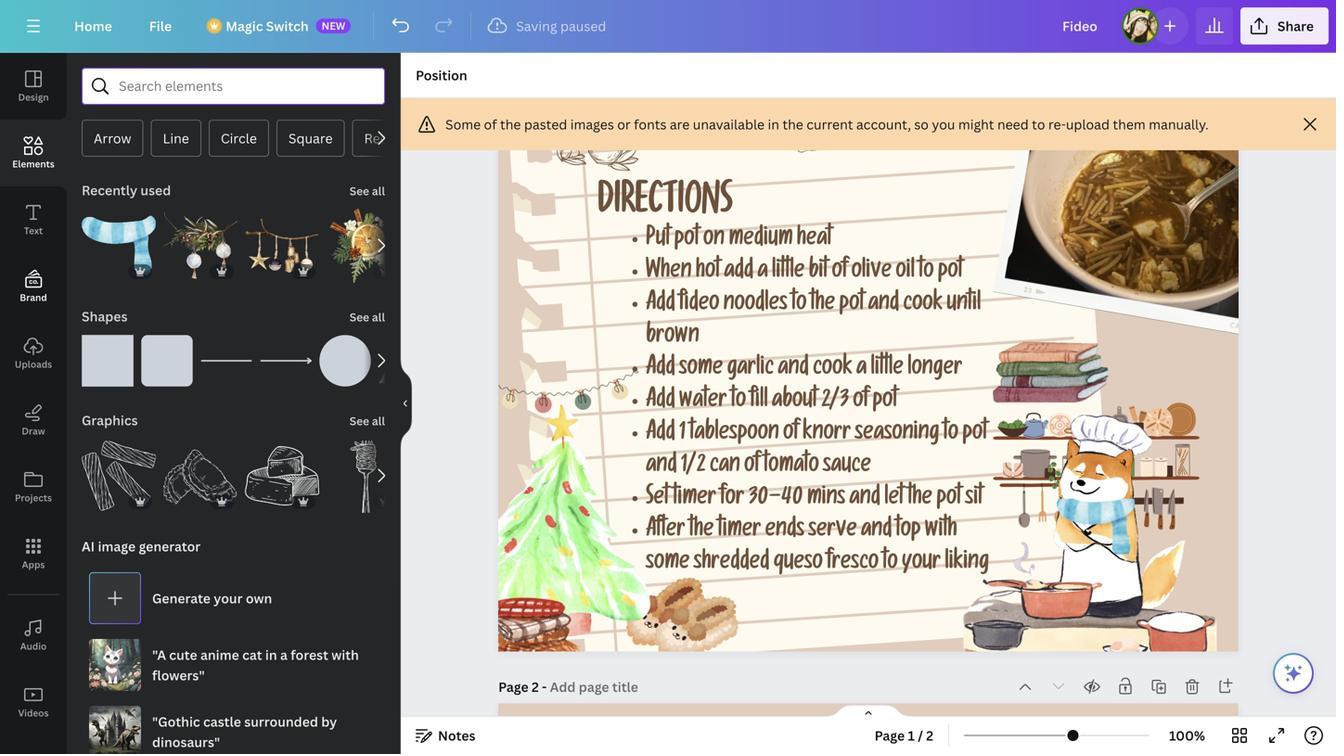 Task type: describe. For each thing, give the bounding box(es) containing it.
queso
[[774, 553, 823, 577]]

the left pasted
[[500, 116, 521, 133]]

generate your own
[[152, 590, 272, 607]]

after
[[646, 520, 685, 544]]

all for graphics
[[372, 413, 385, 429]]

and up about
[[778, 358, 809, 383]]

noodles
[[724, 294, 788, 318]]

oil
[[687, 132, 705, 155]]

100%
[[1169, 727, 1205, 745]]

0 vertical spatial some
[[679, 358, 723, 383]]

pasted
[[524, 116, 567, 133]]

upload
[[1066, 116, 1110, 133]]

1 vertical spatial cook
[[813, 358, 853, 383]]

oil
[[896, 261, 915, 285]]

knorr
[[803, 423, 851, 447]]

see all for graphics
[[350, 413, 385, 429]]

so
[[914, 116, 929, 133]]

0 vertical spatial timer
[[673, 488, 716, 512]]

pot left on at right
[[675, 229, 699, 253]]

magic switch
[[226, 17, 309, 35]]

4 add from the top
[[646, 423, 675, 447]]

christmas ornaments image
[[245, 209, 319, 283]]

see all for recently used
[[350, 183, 385, 199]]

fresco
[[827, 553, 879, 577]]

tablespoon
[[690, 423, 779, 447]]

notes
[[438, 727, 476, 745]]

1 inside put pot on medium heat when hot add a little bit of olive oil to pot add fideo noodles to the pot and cook until brown add some garlic and cook a little longer add water to fill about 2/3 of pot add 1 tablespoon of knorr seasoning to pot and 1/2 can of tomato sauce set timer for 30-40 mins and let the pot sit after the timer ends serve and top with some shredded queso fresco to your liking
[[679, 423, 686, 447]]

anime
[[200, 646, 239, 664]]

see all button for shapes
[[348, 298, 387, 335]]

notes button
[[408, 721, 483, 751]]

fideo
[[679, 294, 720, 318]]

1 vertical spatial timer
[[718, 520, 761, 544]]

brand
[[20, 291, 47, 304]]

your inside put pot on medium heat when hot add a little bit of olive oil to pot add fideo noodles to the pot and cook until brown add some garlic and cook a little longer add water to fill about 2/3 of pot add 1 tablespoon of knorr seasoning to pot and 1/2 can of tomato sauce set timer for 30-40 mins and let the pot sit after the timer ends serve and top with some shredded queso fresco to your liking
[[902, 553, 941, 577]]

uploads button
[[0, 320, 67, 387]]

/
[[918, 727, 923, 745]]

1 inside button
[[908, 727, 915, 745]]

account,
[[856, 116, 911, 133]]

-
[[542, 679, 547, 696]]

100% button
[[1157, 721, 1217, 751]]

olive
[[852, 261, 892, 285]]

are
[[670, 116, 690, 133]]

1 add from the top
[[646, 294, 675, 318]]

0 horizontal spatial little
[[772, 261, 805, 285]]

circle
[[221, 129, 257, 147]]

ai
[[82, 538, 95, 555]]

elements
[[12, 158, 54, 170]]

pot left the sit
[[937, 488, 962, 512]]

can
[[710, 456, 740, 480]]

unavailable
[[693, 116, 765, 133]]

saving
[[516, 17, 557, 35]]

sauce
[[823, 456, 871, 480]]

white circle shape image
[[319, 335, 371, 387]]

Search elements search field
[[119, 69, 348, 104]]

2 horizontal spatial a
[[857, 358, 867, 383]]

share
[[1278, 17, 1314, 35]]

the right after
[[689, 520, 714, 544]]

garlic
[[727, 358, 774, 383]]

by
[[321, 713, 337, 731]]

put pot on medium heat when hot add a little bit of olive oil to pot add fideo noodles to the pot and cook until brown add some garlic and cook a little longer add water to fill about 2/3 of pot add 1 tablespoon of knorr seasoning to pot and 1/2 can of tomato sauce set timer for 30-40 mins and let the pot sit after the timer ends serve and top with some shredded queso fresco to your liking
[[646, 229, 989, 577]]

current
[[807, 116, 853, 133]]

see for graphics
[[350, 413, 369, 429]]

longer
[[908, 358, 963, 383]]

to down top
[[883, 553, 898, 577]]

see all for shapes
[[350, 309, 385, 325]]

forest
[[291, 646, 328, 664]]

graphics
[[82, 412, 138, 429]]

pot down olive
[[839, 294, 864, 318]]

for
[[720, 488, 744, 512]]

1 horizontal spatial a
[[758, 261, 768, 285]]

design
[[18, 91, 49, 103]]

40
[[782, 488, 803, 512]]

"a cute anime cat in a forest with flowers"
[[152, 646, 359, 684]]

elements button
[[0, 120, 67, 187]]

brand button
[[0, 253, 67, 320]]

rounded square image
[[141, 335, 193, 387]]

1 horizontal spatial little
[[871, 358, 904, 383]]

hot
[[696, 261, 720, 285]]

shapes
[[82, 308, 128, 325]]

rectangle button
[[352, 120, 438, 157]]

used
[[141, 181, 171, 199]]

medium
[[729, 229, 793, 253]]

2/3
[[821, 391, 849, 415]]

heat
[[797, 229, 832, 253]]

pot up the sit
[[963, 423, 988, 447]]

recently
[[82, 181, 137, 199]]

mins
[[807, 488, 846, 512]]

pot up until at the top right
[[938, 261, 963, 285]]

1/2
[[681, 456, 706, 480]]

liking
[[945, 553, 989, 577]]

square button
[[276, 120, 345, 157]]

fill
[[750, 391, 768, 415]]

might
[[958, 116, 994, 133]]

ai image generator
[[82, 538, 201, 555]]

flowers"
[[152, 667, 205, 684]]

design button
[[0, 53, 67, 120]]

0 horizontal spatial 2
[[532, 679, 539, 696]]

blue cozy winter scarf watercolor image
[[82, 209, 156, 283]]

until
[[947, 294, 981, 318]]

Design title text field
[[1048, 7, 1114, 45]]

and down olive
[[868, 294, 899, 318]]

3 add from the top
[[646, 391, 675, 415]]

apps
[[22, 559, 45, 571]]

videos button
[[0, 669, 67, 736]]

serve
[[809, 520, 857, 544]]

share button
[[1241, 7, 1329, 45]]

main menu bar
[[0, 0, 1336, 53]]

2 inside button
[[926, 727, 934, 745]]

and left let
[[850, 488, 881, 512]]



Task type: vqa. For each thing, say whether or not it's contained in the screenshot.
Page 1 / 2 button
yes



Task type: locate. For each thing, give the bounding box(es) containing it.
page for page 2 -
[[498, 679, 529, 696]]

1 horizontal spatial 1
[[908, 727, 915, 745]]

to left fill
[[731, 391, 746, 415]]

tomato
[[764, 456, 819, 480]]

see all left hide image on the left
[[350, 413, 385, 429]]

audio button
[[0, 602, 67, 669]]

shredded
[[694, 553, 770, 577]]

text
[[24, 225, 43, 237]]

need
[[998, 116, 1029, 133]]

and
[[868, 294, 899, 318], [778, 358, 809, 383], [646, 456, 677, 480], [850, 488, 881, 512], [861, 520, 892, 544]]

0 vertical spatial see all button
[[348, 172, 387, 209]]

to left re-
[[1032, 116, 1045, 133]]

some
[[679, 358, 723, 383], [646, 553, 690, 577]]

add down brown
[[646, 358, 675, 383]]

arrow button
[[82, 120, 143, 157]]

home
[[74, 17, 112, 35]]

recently used button
[[80, 172, 173, 209]]

2 vertical spatial see all
[[350, 413, 385, 429]]

when
[[646, 261, 692, 285]]

own
[[246, 590, 272, 607]]

in right cat
[[265, 646, 277, 664]]

dinosaurs"
[[152, 734, 220, 751]]

draw button
[[0, 387, 67, 454]]

2 vertical spatial see
[[350, 413, 369, 429]]

timer
[[673, 488, 716, 512], [718, 520, 761, 544]]

page 1 / 2
[[875, 727, 934, 745]]

see up white circle shape image
[[350, 309, 369, 325]]

page left /
[[875, 727, 905, 745]]

add
[[724, 261, 754, 285]]

2 see all from the top
[[350, 309, 385, 325]]

draw
[[22, 425, 45, 438]]

1 up 1/2
[[679, 423, 686, 447]]

in right unavailable
[[768, 116, 779, 133]]

set
[[646, 488, 669, 512]]

of right can
[[744, 456, 760, 480]]

all for recently used
[[372, 183, 385, 199]]

0 horizontal spatial your
[[214, 590, 243, 607]]

2 add this line to the canvas image from the left
[[260, 335, 312, 387]]

0 horizontal spatial a
[[280, 646, 288, 664]]

the right let
[[908, 488, 933, 512]]

of up 'tomato'
[[783, 423, 799, 447]]

1 vertical spatial see all button
[[348, 298, 387, 335]]

of right some
[[484, 116, 497, 133]]

1 vertical spatial 2
[[926, 727, 934, 745]]

olive oil hand drawn image
[[557, 97, 639, 171]]

cook up 2/3
[[813, 358, 853, 383]]

1 horizontal spatial add this line to the canvas image
[[260, 335, 312, 387]]

see all button for graphics
[[348, 402, 387, 439]]

with right forest
[[332, 646, 359, 664]]

1 horizontal spatial timer
[[718, 520, 761, 544]]

with
[[925, 520, 957, 544], [332, 646, 359, 664]]

add down when
[[646, 294, 675, 318]]

square
[[289, 129, 333, 147]]

to right noodles
[[792, 294, 807, 318]]

0 horizontal spatial with
[[332, 646, 359, 664]]

0 vertical spatial see all
[[350, 183, 385, 199]]

1 all from the top
[[372, 183, 385, 199]]

of right 2/3
[[853, 391, 869, 415]]

pot
[[675, 229, 699, 253], [938, 261, 963, 285], [839, 294, 864, 318], [873, 391, 898, 415], [963, 423, 988, 447], [937, 488, 962, 512]]

0 vertical spatial see
[[350, 183, 369, 199]]

1 horizontal spatial cook
[[903, 294, 943, 318]]

0 horizontal spatial cook
[[813, 358, 853, 383]]

1 vertical spatial see all
[[350, 309, 385, 325]]

Page title text field
[[550, 678, 640, 697]]

let
[[885, 488, 904, 512]]

cat
[[242, 646, 262, 664]]

1 see all button from the top
[[348, 172, 387, 209]]

a left forest
[[280, 646, 288, 664]]

1 vertical spatial your
[[214, 590, 243, 607]]

square image
[[82, 335, 134, 387]]

apps button
[[0, 521, 67, 587]]

christmas bouquet with dried orange. image
[[327, 209, 401, 283]]

water
[[679, 391, 727, 415]]

see all button down rectangle button
[[348, 172, 387, 209]]

1 vertical spatial some
[[646, 553, 690, 577]]

projects button
[[0, 454, 67, 521]]

olive oil
[[644, 132, 705, 155]]

with inside put pot on medium heat when hot add a little bit of olive oil to pot add fideo noodles to the pot and cook until brown add some garlic and cook a little longer add water to fill about 2/3 of pot add 1 tablespoon of knorr seasoning to pot and 1/2 can of tomato sauce set timer for 30-40 mins and let the pot sit after the timer ends serve and top with some shredded queso fresco to your liking
[[925, 520, 957, 544]]

shapes button
[[80, 298, 129, 335]]

show pages image
[[824, 704, 913, 719]]

0 vertical spatial with
[[925, 520, 957, 544]]

3 see all button from the top
[[348, 402, 387, 439]]

add up set
[[646, 423, 675, 447]]

all down rectangle
[[372, 183, 385, 199]]

triangle up image
[[379, 335, 431, 387]]

3 see from the top
[[350, 413, 369, 429]]

3 see all from the top
[[350, 413, 385, 429]]

file
[[149, 17, 172, 35]]

1 see all from the top
[[350, 183, 385, 199]]

0 vertical spatial 2
[[532, 679, 539, 696]]

2 see from the top
[[350, 309, 369, 325]]

2 see all button from the top
[[348, 298, 387, 335]]

about
[[772, 391, 818, 415]]

1 left /
[[908, 727, 915, 745]]

see left hide image on the left
[[350, 413, 369, 429]]

little
[[772, 261, 805, 285], [871, 358, 904, 383]]

a
[[758, 261, 768, 285], [857, 358, 867, 383], [280, 646, 288, 664]]

2 left -
[[532, 679, 539, 696]]

line
[[163, 129, 189, 147]]

to right "oil"
[[919, 261, 934, 285]]

0 vertical spatial your
[[902, 553, 941, 577]]

timer down for
[[718, 520, 761, 544]]

1 see from the top
[[350, 183, 369, 199]]

and left top
[[861, 520, 892, 544]]

0 horizontal spatial add this line to the canvas image
[[200, 335, 252, 387]]

bit
[[809, 261, 828, 285]]

page 2 -
[[498, 679, 550, 696]]

timer down 1/2
[[673, 488, 716, 512]]

pot up seasoning
[[873, 391, 898, 415]]

2 right /
[[926, 727, 934, 745]]

in
[[768, 116, 779, 133], [265, 646, 277, 664]]

add this line to the canvas image right rounded square image
[[200, 335, 252, 387]]

little left longer
[[871, 358, 904, 383]]

0 vertical spatial page
[[498, 679, 529, 696]]

arrow
[[94, 129, 131, 147]]

see all button down the christmas bouquet with dried orange. 'image'
[[348, 298, 387, 335]]

2 vertical spatial all
[[372, 413, 385, 429]]

page
[[498, 679, 529, 696], [875, 727, 905, 745]]

hide image
[[400, 359, 412, 448]]

in inside "a cute anime cat in a forest with flowers"
[[265, 646, 277, 664]]

uploads
[[15, 358, 52, 371]]

little left bit
[[772, 261, 805, 285]]

see all up white circle shape image
[[350, 309, 385, 325]]

0 horizontal spatial in
[[265, 646, 277, 664]]

the down bit
[[811, 294, 835, 318]]

line button
[[151, 120, 201, 157]]

"gothic castle surrounded by dinosaurs"
[[152, 713, 337, 751]]

all for shapes
[[372, 309, 385, 325]]

0 vertical spatial in
[[768, 116, 779, 133]]

page for page 1 / 2
[[875, 727, 905, 745]]

re-
[[1049, 116, 1066, 133]]

fonts
[[634, 116, 667, 133]]

0 vertical spatial all
[[372, 183, 385, 199]]

1 horizontal spatial with
[[925, 520, 957, 544]]

page inside button
[[875, 727, 905, 745]]

your left own
[[214, 590, 243, 607]]

0 horizontal spatial timer
[[673, 488, 716, 512]]

with inside "a cute anime cat in a forest with flowers"
[[332, 646, 359, 664]]

a inside "a cute anime cat in a forest with flowers"
[[280, 646, 288, 664]]

0 vertical spatial cook
[[903, 294, 943, 318]]

2
[[532, 679, 539, 696], [926, 727, 934, 745]]

all up "triangle up" image
[[372, 309, 385, 325]]

the left current on the top right of page
[[783, 116, 803, 133]]

1 vertical spatial see
[[350, 309, 369, 325]]

your
[[902, 553, 941, 577], [214, 590, 243, 607]]

paused
[[560, 17, 606, 35]]

see all button for recently used
[[348, 172, 387, 209]]

add this line to the canvas image left white circle shape image
[[260, 335, 312, 387]]

castle
[[203, 713, 241, 731]]

1 horizontal spatial 2
[[926, 727, 934, 745]]

generate
[[152, 590, 211, 607]]

add this line to the canvas image
[[200, 335, 252, 387], [260, 335, 312, 387]]

generator
[[139, 538, 201, 555]]

3 all from the top
[[372, 413, 385, 429]]

0 vertical spatial little
[[772, 261, 805, 285]]

or
[[617, 116, 631, 133]]

1 add this line to the canvas image from the left
[[200, 335, 252, 387]]

2 add from the top
[[646, 358, 675, 383]]

see all button left hide image on the left
[[348, 402, 387, 439]]

2 vertical spatial a
[[280, 646, 288, 664]]

saving paused status
[[479, 15, 616, 37]]

see all up the christmas bouquet with dried orange. 'image'
[[350, 183, 385, 199]]

30-
[[748, 488, 782, 512]]

file button
[[134, 7, 187, 45]]

videos
[[18, 707, 49, 720]]

0 vertical spatial a
[[758, 261, 768, 285]]

1 vertical spatial in
[[265, 646, 277, 664]]

olive
[[644, 132, 683, 155]]

1 vertical spatial all
[[372, 309, 385, 325]]

canva assistant image
[[1282, 663, 1305, 685]]

add
[[646, 294, 675, 318], [646, 358, 675, 383], [646, 391, 675, 415], [646, 423, 675, 447]]

manually.
[[1149, 116, 1209, 133]]

1 horizontal spatial your
[[902, 553, 941, 577]]

to right seasoning
[[944, 423, 959, 447]]

magic
[[226, 17, 263, 35]]

a right add
[[758, 261, 768, 285]]

some up water
[[679, 358, 723, 383]]

2 vertical spatial see all button
[[348, 402, 387, 439]]

1 horizontal spatial page
[[875, 727, 905, 745]]

1 horizontal spatial in
[[768, 116, 779, 133]]

and left 1/2
[[646, 456, 677, 480]]

0 vertical spatial 1
[[679, 423, 686, 447]]

see up the christmas bouquet with dried orange. 'image'
[[350, 183, 369, 199]]

see for recently used
[[350, 183, 369, 199]]

a left longer
[[857, 358, 867, 383]]

all left hide image on the left
[[372, 413, 385, 429]]

0 horizontal spatial page
[[498, 679, 529, 696]]

see for shapes
[[350, 309, 369, 325]]

2 all from the top
[[372, 309, 385, 325]]

top
[[896, 520, 921, 544]]

cook down "oil"
[[903, 294, 943, 318]]

image
[[98, 538, 136, 555]]

projects
[[15, 492, 52, 504]]

page left -
[[498, 679, 529, 696]]

add left water
[[646, 391, 675, 415]]

1 vertical spatial a
[[857, 358, 867, 383]]

1 vertical spatial little
[[871, 358, 904, 383]]

1 vertical spatial page
[[875, 727, 905, 745]]

1 vertical spatial with
[[332, 646, 359, 664]]

some down after
[[646, 553, 690, 577]]

1 vertical spatial 1
[[908, 727, 915, 745]]

page 1 / 2 button
[[867, 721, 941, 751]]

side panel tab list
[[0, 53, 67, 754]]

ends
[[765, 520, 805, 544]]

with right top
[[925, 520, 957, 544]]

watercolor  christmas decorated twig illustration image
[[163, 209, 238, 283]]

of right bit
[[832, 261, 848, 285]]

saving paused
[[516, 17, 606, 35]]

your down top
[[902, 553, 941, 577]]

text button
[[0, 187, 67, 253]]

new
[[322, 19, 345, 32]]

group
[[82, 198, 156, 283], [163, 198, 238, 283], [245, 209, 319, 283], [327, 209, 401, 283], [82, 324, 134, 387], [141, 324, 193, 387], [319, 324, 371, 387], [82, 428, 156, 513], [245, 428, 319, 513], [163, 439, 238, 513], [327, 439, 401, 513]]

cute
[[169, 646, 197, 664]]

them
[[1113, 116, 1146, 133]]

rectangle
[[364, 129, 426, 147]]

recently used
[[82, 181, 171, 199]]

put
[[646, 229, 671, 253]]

seasoning
[[855, 423, 940, 447]]

brown
[[646, 326, 700, 350]]

audio
[[20, 640, 47, 653]]

0 horizontal spatial 1
[[679, 423, 686, 447]]



